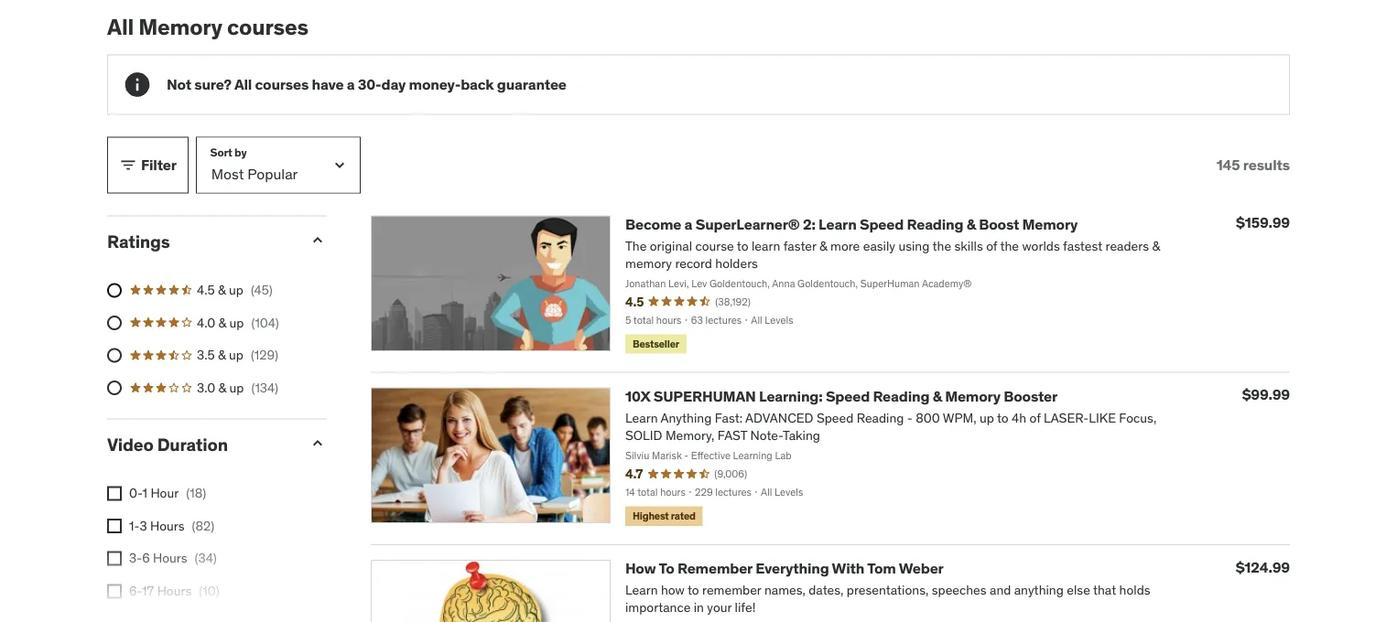 Task type: locate. For each thing, give the bounding box(es) containing it.
1 horizontal spatial small image
[[309, 231, 327, 250]]

1 vertical spatial hours
[[153, 551, 187, 567]]

2 xsmall image from the top
[[107, 585, 122, 599]]

speed
[[860, 215, 904, 234], [826, 387, 870, 406]]

hours
[[150, 518, 185, 534], [153, 551, 187, 567], [157, 583, 192, 600]]

video duration button
[[107, 434, 294, 456]]

hours for 6-17 hours
[[157, 583, 192, 600]]

up for 3.5 & up
[[229, 347, 244, 364]]

up
[[229, 282, 244, 298], [229, 315, 244, 331], [229, 347, 244, 364], [229, 380, 244, 396]]

1 up from the top
[[229, 282, 244, 298]]

0 vertical spatial small image
[[119, 156, 137, 175]]

courses up the sure?
[[227, 13, 308, 40]]

boost
[[979, 215, 1019, 234]]

10x superhuman learning: speed reading & memory booster
[[626, 387, 1058, 406]]

filter
[[141, 156, 177, 174]]

3
[[140, 518, 147, 534]]

xsmall image
[[107, 487, 122, 501], [107, 585, 122, 599]]

speed right learn
[[860, 215, 904, 234]]

4 up from the top
[[229, 380, 244, 396]]

1-3 hours (82)
[[129, 518, 214, 534]]

0-1 hour (18)
[[129, 485, 206, 502]]

xsmall image left 3-
[[107, 552, 122, 567]]

145 results status
[[1217, 156, 1290, 174]]

xsmall image for 3-
[[107, 552, 122, 567]]

filter button
[[107, 137, 189, 194]]

xsmall image left 6-
[[107, 585, 122, 599]]

1 vertical spatial xsmall image
[[107, 585, 122, 599]]

up left the (45)
[[229, 282, 244, 298]]

1 vertical spatial xsmall image
[[107, 552, 122, 567]]

1 xsmall image from the top
[[107, 519, 122, 534]]

3.0
[[197, 380, 215, 396]]

courses left have
[[255, 75, 309, 94]]

1 vertical spatial speed
[[826, 387, 870, 406]]

3.0 & up (134)
[[197, 380, 278, 396]]

memory up not
[[139, 13, 222, 40]]

up left (104) on the left
[[229, 315, 244, 331]]

xsmall image left 0-
[[107, 487, 122, 501]]

xsmall image
[[107, 519, 122, 534], [107, 552, 122, 567]]

0 vertical spatial reading
[[907, 215, 964, 234]]

0 horizontal spatial all
[[107, 13, 134, 40]]

17
[[142, 583, 154, 600]]

memory left booster
[[945, 387, 1001, 406]]

1 horizontal spatial a
[[685, 215, 693, 234]]

up for 3.0 & up
[[229, 380, 244, 396]]

weber
[[899, 559, 944, 578]]

0 vertical spatial xsmall image
[[107, 487, 122, 501]]

speed right the learning:
[[826, 387, 870, 406]]

courses
[[227, 13, 308, 40], [255, 75, 309, 94]]

0 vertical spatial hours
[[150, 518, 185, 534]]

30-
[[358, 75, 381, 94]]

a right become
[[685, 215, 693, 234]]

3-
[[129, 551, 142, 567]]

1 xsmall image from the top
[[107, 487, 122, 501]]

1 horizontal spatial memory
[[945, 387, 1001, 406]]

with
[[832, 559, 865, 578]]

4.5 & up (45)
[[197, 282, 273, 298]]

xsmall image left 1-
[[107, 519, 122, 534]]

small image
[[119, 156, 137, 175], [309, 231, 327, 250]]

up left (129)
[[229, 347, 244, 364]]

2 up from the top
[[229, 315, 244, 331]]

up for 4.5 & up
[[229, 282, 244, 298]]

(45)
[[251, 282, 273, 298]]

2:
[[803, 215, 816, 234]]

up for 4.0 & up
[[229, 315, 244, 331]]

1 vertical spatial memory
[[1023, 215, 1078, 234]]

a left 30-
[[347, 75, 355, 94]]

become a superlearner® 2: learn speed reading & boost memory link
[[626, 215, 1078, 234]]

a
[[347, 75, 355, 94], [685, 215, 693, 234]]

hour
[[151, 485, 179, 502]]

3 up from the top
[[229, 347, 244, 364]]

1
[[142, 485, 147, 502]]

2 horizontal spatial memory
[[1023, 215, 1078, 234]]

memory right boost
[[1023, 215, 1078, 234]]

hours right '3'
[[150, 518, 185, 534]]

0 horizontal spatial memory
[[139, 13, 222, 40]]

0 vertical spatial xsmall image
[[107, 519, 122, 534]]

superhuman
[[654, 387, 756, 406]]

hours right the 6
[[153, 551, 187, 567]]

2 vertical spatial memory
[[945, 387, 1001, 406]]

2 xsmall image from the top
[[107, 552, 122, 567]]

how
[[626, 559, 656, 578]]

ratings
[[107, 230, 170, 252]]

6-
[[129, 583, 142, 600]]

0 horizontal spatial a
[[347, 75, 355, 94]]

1 vertical spatial all
[[234, 75, 252, 94]]

money-
[[409, 75, 461, 94]]

1 vertical spatial a
[[685, 215, 693, 234]]

up left (134)
[[229, 380, 244, 396]]

0 vertical spatial a
[[347, 75, 355, 94]]

memory
[[139, 13, 222, 40], [1023, 215, 1078, 234], [945, 387, 1001, 406]]

10x
[[626, 387, 651, 406]]

2 vertical spatial hours
[[157, 583, 192, 600]]

(129)
[[251, 347, 278, 364]]

& for 3.0 & up (134)
[[218, 380, 226, 396]]

&
[[967, 215, 976, 234], [218, 282, 226, 298], [218, 315, 226, 331], [218, 347, 226, 364], [218, 380, 226, 396], [933, 387, 942, 406]]

remember
[[678, 559, 753, 578]]

learning:
[[759, 387, 823, 406]]

1 vertical spatial small image
[[309, 231, 327, 250]]

not
[[167, 75, 191, 94]]

hours right "17"
[[157, 583, 192, 600]]

0 horizontal spatial small image
[[119, 156, 137, 175]]

0 vertical spatial speed
[[860, 215, 904, 234]]

video duration
[[107, 434, 228, 456]]

& for 4.0 & up (104)
[[218, 315, 226, 331]]

all
[[107, 13, 134, 40], [234, 75, 252, 94]]

reading
[[907, 215, 964, 234], [873, 387, 930, 406]]



Task type: describe. For each thing, give the bounding box(es) containing it.
6
[[142, 551, 150, 567]]

everything
[[756, 559, 829, 578]]

(18)
[[186, 485, 206, 502]]

become a superlearner® 2: learn speed reading & boost memory
[[626, 215, 1078, 234]]

(134)
[[251, 380, 278, 396]]

all memory courses
[[107, 13, 308, 40]]

0-
[[129, 485, 142, 502]]

day
[[381, 75, 406, 94]]

1 horizontal spatial all
[[234, 75, 252, 94]]

become
[[626, 215, 682, 234]]

4.5
[[197, 282, 215, 298]]

hours for 3-6 hours
[[153, 551, 187, 567]]

145
[[1217, 156, 1240, 174]]

guarantee
[[497, 75, 567, 94]]

3.5
[[197, 347, 215, 364]]

4.0 & up (104)
[[197, 315, 279, 331]]

hours for 1-3 hours
[[150, 518, 185, 534]]

small image
[[309, 435, 327, 453]]

1 vertical spatial reading
[[873, 387, 930, 406]]

3-6 hours (34)
[[129, 551, 217, 567]]

not sure? all courses have a 30-day money-back guarantee
[[167, 75, 567, 94]]

(34)
[[195, 551, 217, 567]]

how to remember everything with tom weber link
[[626, 559, 944, 578]]

& for 4.5 & up (45)
[[218, 282, 226, 298]]

learn
[[819, 215, 857, 234]]

xsmall image for 0-
[[107, 487, 122, 501]]

1 vertical spatial courses
[[255, 75, 309, 94]]

$159.99
[[1236, 213, 1290, 232]]

3.5 & up (129)
[[197, 347, 278, 364]]

& for 3.5 & up (129)
[[218, 347, 226, 364]]

back
[[461, 75, 494, 94]]

have
[[312, 75, 344, 94]]

small image inside filter button
[[119, 156, 137, 175]]

$99.99
[[1242, 386, 1290, 405]]

145 results
[[1217, 156, 1290, 174]]

10x superhuman learning: speed reading & memory booster link
[[626, 387, 1058, 406]]

duration
[[157, 434, 228, 456]]

(82)
[[192, 518, 214, 534]]

(104)
[[251, 315, 279, 331]]

$124.99
[[1236, 558, 1290, 577]]

0 vertical spatial courses
[[227, 13, 308, 40]]

how to remember everything with tom weber
[[626, 559, 944, 578]]

xsmall image for 6-
[[107, 585, 122, 599]]

0 vertical spatial memory
[[139, 13, 222, 40]]

sure?
[[194, 75, 232, 94]]

1-
[[129, 518, 140, 534]]

superlearner®
[[696, 215, 800, 234]]

video
[[107, 434, 154, 456]]

(10)
[[199, 583, 219, 600]]

4.0
[[197, 315, 215, 331]]

6-17 hours (10)
[[129, 583, 219, 600]]

ratings button
[[107, 230, 294, 252]]

tom
[[867, 559, 896, 578]]

results
[[1244, 156, 1290, 174]]

booster
[[1004, 387, 1058, 406]]

0 vertical spatial all
[[107, 13, 134, 40]]

to
[[659, 559, 675, 578]]

xsmall image for 1-
[[107, 519, 122, 534]]



Task type: vqa. For each thing, say whether or not it's contained in the screenshot.
Sign up link
no



